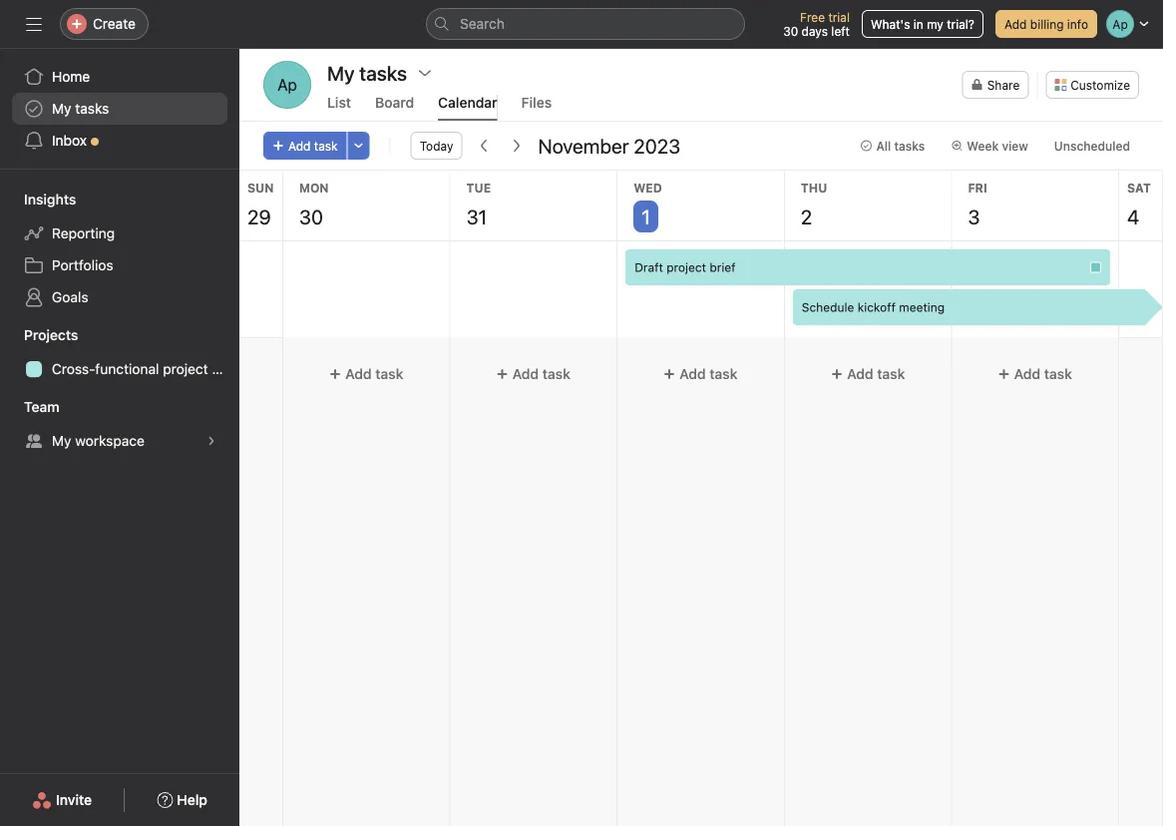 Task type: locate. For each thing, give the bounding box(es) containing it.
november
[[538, 134, 629, 157]]

week
[[967, 139, 999, 153]]

functional
[[95, 361, 159, 377]]

board link
[[375, 94, 414, 121]]

my down 'team'
[[52, 433, 71, 449]]

calendar
[[438, 94, 498, 111]]

insights element
[[0, 182, 239, 317]]

my inside my workspace link
[[52, 433, 71, 449]]

1 vertical spatial my
[[52, 433, 71, 449]]

add inside button
[[1005, 17, 1027, 31]]

more actions image
[[353, 140, 365, 152]]

workspace
[[75, 433, 145, 449]]

1 horizontal spatial tasks
[[894, 139, 925, 153]]

30 down mon
[[299, 205, 323, 228]]

2023
[[634, 134, 681, 157]]

help
[[177, 792, 207, 808]]

brief
[[710, 260, 736, 274]]

projects button
[[0, 325, 78, 345]]

add
[[1005, 17, 1027, 31], [288, 139, 311, 153], [345, 366, 372, 382], [513, 366, 539, 382], [680, 366, 706, 382], [847, 366, 873, 382], [1014, 366, 1041, 382]]

mon 30
[[299, 181, 329, 228]]

sun 29
[[247, 181, 274, 228]]

wed 1
[[634, 181, 662, 228]]

0 horizontal spatial tasks
[[75, 100, 109, 117]]

project left plan
[[163, 361, 208, 377]]

30
[[783, 24, 798, 38], [299, 205, 323, 228]]

30 inside mon 30
[[299, 205, 323, 228]]

schedule kickoff meeting
[[802, 300, 945, 314]]

home link
[[12, 61, 227, 93]]

free trial 30 days left
[[783, 10, 850, 38]]

my up inbox
[[52, 100, 71, 117]]

2
[[801, 205, 812, 228]]

1 horizontal spatial 30
[[783, 24, 798, 38]]

ap button
[[263, 61, 311, 109]]

hide sidebar image
[[26, 16, 42, 32]]

1 vertical spatial 30
[[299, 205, 323, 228]]

1 vertical spatial tasks
[[894, 139, 925, 153]]

projects element
[[0, 317, 239, 389]]

0 horizontal spatial 30
[[299, 205, 323, 228]]

add billing info
[[1005, 17, 1089, 31]]

help button
[[144, 782, 220, 818]]

tue 31
[[467, 181, 491, 228]]

invite button
[[19, 782, 105, 818]]

days
[[802, 24, 828, 38]]

4
[[1127, 205, 1140, 228]]

week view button
[[942, 132, 1037, 160]]

today button
[[411, 132, 462, 160]]

global element
[[0, 49, 239, 169]]

files
[[521, 94, 552, 111]]

1 vertical spatial project
[[163, 361, 208, 377]]

3
[[968, 205, 980, 228]]

tasks for all tasks
[[894, 139, 925, 153]]

thu
[[801, 181, 827, 195]]

0 vertical spatial 30
[[783, 24, 798, 38]]

2 my from the top
[[52, 433, 71, 449]]

files link
[[521, 94, 552, 121]]

schedule
[[802, 300, 854, 314]]

goals link
[[12, 281, 227, 313]]

project
[[667, 260, 706, 274], [163, 361, 208, 377]]

insights button
[[0, 190, 76, 210]]

sat
[[1127, 181, 1151, 195]]

november 2023
[[538, 134, 681, 157]]

tasks inside dropdown button
[[894, 139, 925, 153]]

0 vertical spatial my
[[52, 100, 71, 117]]

30 inside free trial 30 days left
[[783, 24, 798, 38]]

cross-functional project plan link
[[12, 353, 239, 385]]

see details, my workspace image
[[206, 435, 218, 447]]

view
[[1002, 139, 1029, 153]]

meeting
[[899, 300, 945, 314]]

customize
[[1071, 78, 1130, 92]]

my
[[927, 17, 944, 31]]

cross-
[[52, 361, 95, 377]]

tasks down home
[[75, 100, 109, 117]]

29
[[247, 205, 271, 228]]

trial
[[829, 10, 850, 24]]

tasks
[[75, 100, 109, 117], [894, 139, 925, 153]]

tue
[[467, 181, 491, 195]]

0 vertical spatial project
[[667, 260, 706, 274]]

30 left days
[[783, 24, 798, 38]]

tasks right all
[[894, 139, 925, 153]]

1 my from the top
[[52, 100, 71, 117]]

0 vertical spatial tasks
[[75, 100, 109, 117]]

show options image
[[417, 65, 433, 81]]

1 horizontal spatial project
[[667, 260, 706, 274]]

in
[[914, 17, 924, 31]]

task
[[314, 139, 338, 153], [375, 366, 404, 382], [543, 366, 571, 382], [710, 366, 738, 382], [877, 366, 905, 382], [1044, 366, 1072, 382]]

sun
[[247, 181, 274, 195]]

my inside "my tasks" link
[[52, 100, 71, 117]]

my
[[52, 100, 71, 117], [52, 433, 71, 449]]

all tasks
[[876, 139, 925, 153]]

insights
[[24, 191, 76, 208]]

project left brief
[[667, 260, 706, 274]]

inbox
[[52, 132, 87, 149]]

my tasks
[[327, 61, 407, 84]]

draft project brief
[[635, 260, 736, 274]]

tasks inside global element
[[75, 100, 109, 117]]

today
[[420, 139, 453, 153]]

my tasks
[[52, 100, 109, 117]]

add billing info button
[[996, 10, 1098, 38]]



Task type: vqa. For each thing, say whether or not it's contained in the screenshot.
the topmost "30"
yes



Task type: describe. For each thing, give the bounding box(es) containing it.
reporting
[[52, 225, 115, 241]]

search button
[[426, 8, 745, 40]]

31
[[467, 205, 487, 228]]

fri 3
[[968, 181, 988, 228]]

my workspace link
[[12, 425, 227, 457]]

wed
[[634, 181, 662, 195]]

projects
[[24, 327, 78, 343]]

goals
[[52, 289, 88, 305]]

left
[[831, 24, 850, 38]]

what's
[[871, 17, 910, 31]]

board
[[375, 94, 414, 111]]

team button
[[0, 397, 60, 417]]

teams element
[[0, 389, 239, 461]]

create
[[93, 15, 136, 32]]

free
[[800, 10, 825, 24]]

what's in my trial?
[[871, 17, 975, 31]]

my tasks link
[[12, 93, 227, 125]]

share
[[987, 78, 1020, 92]]

mon
[[299, 181, 329, 195]]

invite
[[56, 792, 92, 808]]

portfolios
[[52, 257, 113, 273]]

trial?
[[947, 17, 975, 31]]

my for my workspace
[[52, 433, 71, 449]]

list
[[327, 94, 351, 111]]

week view
[[967, 139, 1029, 153]]

customize button
[[1046, 71, 1139, 99]]

0 horizontal spatial project
[[163, 361, 208, 377]]

what's in my trial? button
[[862, 10, 984, 38]]

plan
[[212, 361, 239, 377]]

reporting link
[[12, 218, 227, 249]]

fri
[[968, 181, 988, 195]]

list link
[[327, 94, 351, 121]]

unscheduled button
[[1045, 132, 1139, 160]]

info
[[1067, 17, 1089, 31]]

draft
[[635, 260, 663, 274]]

all
[[876, 139, 891, 153]]

share button
[[963, 71, 1029, 99]]

calendar link
[[438, 94, 498, 121]]

my workspace
[[52, 433, 145, 449]]

thu 2
[[801, 181, 827, 228]]

billing
[[1030, 17, 1064, 31]]

search list box
[[426, 8, 745, 40]]

all tasks button
[[851, 132, 934, 160]]

inbox link
[[12, 125, 227, 157]]

team
[[24, 399, 60, 415]]

kickoff
[[858, 300, 896, 314]]

portfolios link
[[12, 249, 227, 281]]

my for my tasks
[[52, 100, 71, 117]]

ap
[[277, 75, 297, 94]]

create button
[[60, 8, 149, 40]]

unscheduled
[[1054, 139, 1130, 153]]

1
[[642, 205, 650, 228]]

search
[[460, 15, 505, 32]]

cross-functional project plan
[[52, 361, 239, 377]]

home
[[52, 68, 90, 85]]

next week image
[[508, 138, 524, 154]]

tasks for my tasks
[[75, 100, 109, 117]]

sat 4
[[1127, 181, 1151, 228]]

previous week image
[[476, 138, 492, 154]]



